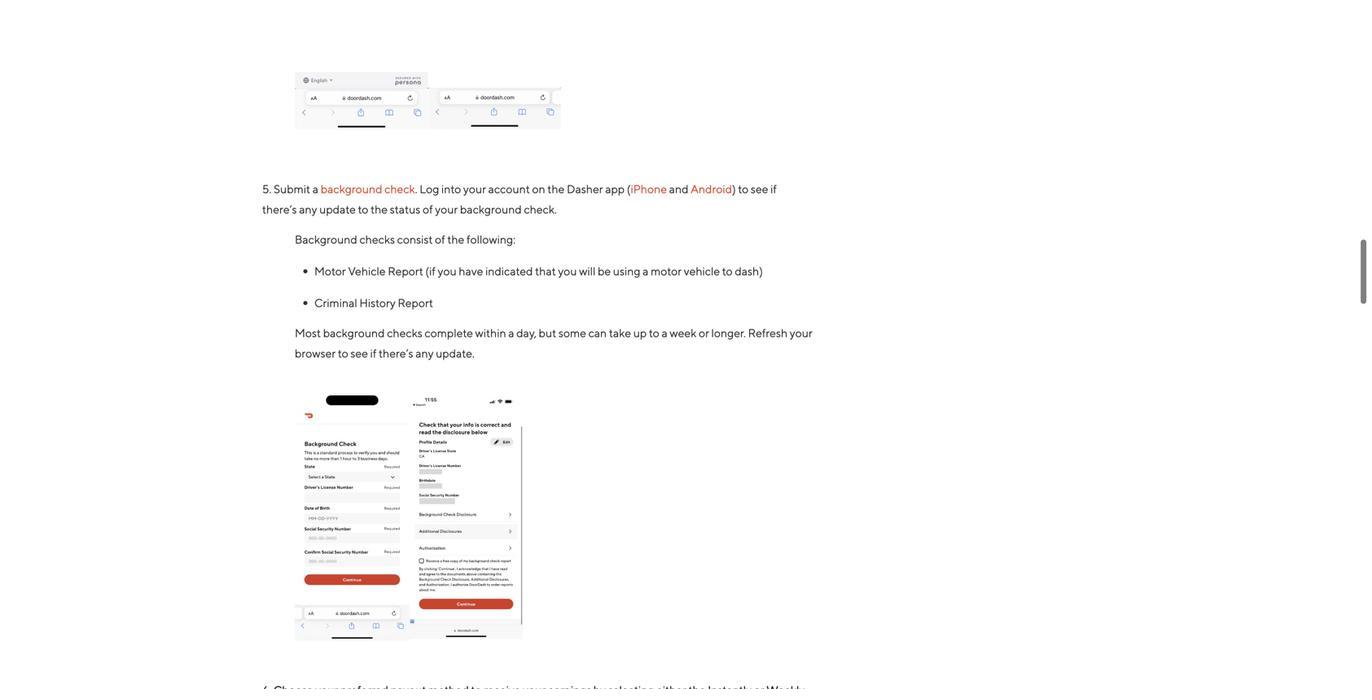 Task type: locate. For each thing, give the bounding box(es) containing it.
your right refresh
[[790, 326, 813, 340]]

indicated
[[485, 265, 533, 278]]

0 horizontal spatial any
[[299, 203, 317, 216]]

0 horizontal spatial your
[[435, 203, 458, 216]]

within
[[475, 326, 506, 340]]

be
[[598, 265, 611, 278]]

vehicle
[[348, 265, 386, 278]]

you
[[438, 265, 457, 278], [558, 265, 577, 278]]

1 vertical spatial any
[[416, 347, 434, 360]]

0 vertical spatial checks
[[360, 233, 395, 246]]

background check link
[[321, 182, 415, 196]]

app
[[605, 182, 625, 196]]

2 vertical spatial your
[[790, 326, 813, 340]]

a left week on the top of page
[[662, 326, 668, 340]]

0 vertical spatial background
[[321, 182, 382, 196]]

to left dash)
[[722, 265, 733, 278]]

a
[[313, 182, 318, 196], [643, 265, 649, 278], [508, 326, 514, 340], [662, 326, 668, 340]]

2 you from the left
[[558, 265, 577, 278]]

checks
[[360, 233, 395, 246], [387, 326, 422, 340]]

1 vertical spatial see
[[351, 347, 368, 360]]

any inside the most background checks complete within a day, but some can take up to a week or longer. refresh your browser to see if there's any update.
[[416, 347, 434, 360]]

your down 'into'
[[435, 203, 458, 216]]

2 horizontal spatial your
[[790, 326, 813, 340]]

your inside the most background checks complete within a day, but some can take up to a week or longer. refresh your browser to see if there's any update.
[[790, 326, 813, 340]]

1 horizontal spatial there's
[[379, 347, 413, 360]]

the inside ) to see if there's any update to the status of your background check.
[[371, 203, 388, 216]]

1 vertical spatial if
[[370, 347, 377, 360]]

day,
[[517, 326, 537, 340]]

0 horizontal spatial the
[[371, 203, 388, 216]]

have
[[459, 265, 483, 278]]

report down (if
[[398, 296, 433, 310]]

(
[[627, 182, 631, 196]]

android link
[[691, 182, 732, 196]]

see right "browser"
[[351, 347, 368, 360]]

0 vertical spatial there's
[[262, 203, 297, 216]]

checks down the history at left top
[[387, 326, 422, 340]]

checks up vehicle
[[360, 233, 395, 246]]

background inside ) to see if there's any update to the status of your background check.
[[460, 203, 522, 216]]

any left update
[[299, 203, 317, 216]]

background
[[321, 182, 382, 196], [460, 203, 522, 216], [323, 326, 385, 340]]

1 horizontal spatial see
[[751, 182, 768, 196]]

will
[[579, 265, 596, 278]]

1 vertical spatial report
[[398, 296, 433, 310]]

criminal history report
[[314, 296, 435, 310]]

some
[[559, 326, 586, 340]]

see right )
[[751, 182, 768, 196]]

0 horizontal spatial there's
[[262, 203, 297, 216]]

1 vertical spatial there's
[[379, 347, 413, 360]]

the down background check link
[[371, 203, 388, 216]]

0 horizontal spatial see
[[351, 347, 368, 360]]

0 horizontal spatial if
[[370, 347, 377, 360]]

there's down 5. submit
[[262, 203, 297, 216]]

of
[[423, 203, 433, 216], [435, 233, 445, 246]]

0 horizontal spatial you
[[438, 265, 457, 278]]

update.
[[436, 347, 475, 360]]

if right )
[[771, 182, 777, 196]]

browser
[[295, 347, 336, 360]]

any inside ) to see if there's any update to the status of your background check.
[[299, 203, 317, 216]]

0 vertical spatial report
[[388, 265, 423, 278]]

the
[[548, 182, 565, 196], [371, 203, 388, 216], [447, 233, 465, 246]]

0 vertical spatial of
[[423, 203, 433, 216]]

2 horizontal spatial the
[[548, 182, 565, 196]]

longer.
[[711, 326, 746, 340]]

0 vertical spatial the
[[548, 182, 565, 196]]

consist
[[397, 233, 433, 246]]

any left update. at the bottom left of page
[[416, 347, 434, 360]]

into
[[441, 182, 461, 196]]

1 vertical spatial your
[[435, 203, 458, 216]]

1 vertical spatial background
[[460, 203, 522, 216]]

a right "using"
[[643, 265, 649, 278]]

to
[[738, 182, 749, 196], [358, 203, 368, 216], [722, 265, 733, 278], [649, 326, 660, 340], [338, 347, 348, 360]]

1 horizontal spatial any
[[416, 347, 434, 360]]

you right (if
[[438, 265, 457, 278]]

1 horizontal spatial the
[[447, 233, 465, 246]]

the up have
[[447, 233, 465, 246]]

to right )
[[738, 182, 749, 196]]

the right on
[[548, 182, 565, 196]]

1 horizontal spatial your
[[463, 182, 486, 196]]

but
[[539, 326, 556, 340]]

) to see if there's any update to the status of your background check.
[[262, 182, 777, 216]]

week
[[670, 326, 697, 340]]

account
[[488, 182, 530, 196]]

there's inside the most background checks complete within a day, but some can take up to a week or longer. refresh your browser to see if there's any update.
[[379, 347, 413, 360]]

criminal
[[314, 296, 357, 310]]

any
[[299, 203, 317, 216], [416, 347, 434, 360]]

report left (if
[[388, 265, 423, 278]]

1 vertical spatial checks
[[387, 326, 422, 340]]

2 vertical spatial the
[[447, 233, 465, 246]]

0 vertical spatial see
[[751, 182, 768, 196]]

you left will
[[558, 265, 577, 278]]

see
[[751, 182, 768, 196], [351, 347, 368, 360]]

1 vertical spatial of
[[435, 233, 445, 246]]

refresh
[[748, 326, 788, 340]]

using
[[613, 265, 641, 278]]

background down criminal
[[323, 326, 385, 340]]

of down . log
[[423, 203, 433, 216]]

. log
[[415, 182, 439, 196]]

0 vertical spatial any
[[299, 203, 317, 216]]

see inside ) to see if there's any update to the status of your background check.
[[751, 182, 768, 196]]

if
[[771, 182, 777, 196], [370, 347, 377, 360]]

your
[[463, 182, 486, 196], [435, 203, 458, 216], [790, 326, 813, 340]]

there's down the history at left top
[[379, 347, 413, 360]]

0 vertical spatial if
[[771, 182, 777, 196]]

report for history
[[398, 296, 433, 310]]

1 horizontal spatial if
[[771, 182, 777, 196]]

there's
[[262, 203, 297, 216], [379, 347, 413, 360]]

your right 'into'
[[463, 182, 486, 196]]

update
[[319, 203, 356, 216]]

of right consist
[[435, 233, 445, 246]]

background checks consist of the following:
[[295, 233, 516, 246]]

1 horizontal spatial you
[[558, 265, 577, 278]]

if down criminal history report
[[370, 347, 377, 360]]

background up update
[[321, 182, 382, 196]]

of inside ) to see if there's any update to the status of your background check.
[[423, 203, 433, 216]]

background down "5. submit a background check . log into your account on the dasher app ( iphone and android"
[[460, 203, 522, 216]]

your inside ) to see if there's any update to the status of your background check.
[[435, 203, 458, 216]]

dasher
[[567, 182, 603, 196]]

report
[[388, 265, 423, 278], [398, 296, 433, 310]]

to right "browser"
[[338, 347, 348, 360]]

0 horizontal spatial of
[[423, 203, 433, 216]]

1 vertical spatial the
[[371, 203, 388, 216]]

2 vertical spatial background
[[323, 326, 385, 340]]

report for vehicle
[[388, 265, 423, 278]]



Task type: vqa. For each thing, say whether or not it's contained in the screenshot.
Topics LINK
no



Task type: describe. For each thing, give the bounding box(es) containing it.
background inside the most background checks complete within a day, but some can take up to a week or longer. refresh your browser to see if there's any update.
[[323, 326, 385, 340]]

dash)
[[735, 265, 763, 278]]

motor
[[651, 265, 682, 278]]

take
[[609, 326, 631, 340]]

motor vehicle report (if you have indicated that you will be using a motor vehicle to dash)
[[314, 265, 763, 278]]

to right up
[[649, 326, 660, 340]]

most
[[295, 326, 321, 340]]

can
[[589, 326, 607, 340]]

history
[[359, 296, 396, 310]]

)
[[732, 182, 736, 196]]

vehicle
[[684, 265, 720, 278]]

background
[[295, 233, 357, 246]]

1 you from the left
[[438, 265, 457, 278]]

there's inside ) to see if there's any update to the status of your background check.
[[262, 203, 297, 216]]

up
[[633, 326, 647, 340]]

5. submit
[[262, 182, 310, 196]]

iphone link
[[631, 182, 667, 196]]

a left day,
[[508, 326, 514, 340]]

check
[[385, 182, 415, 196]]

(if
[[426, 265, 436, 278]]

5. submit a background check . log into your account on the dasher app ( iphone and android
[[262, 182, 732, 196]]

motor
[[314, 265, 346, 278]]

android
[[691, 182, 732, 196]]

see inside the most background checks complete within a day, but some can take up to a week or longer. refresh your browser to see if there's any update.
[[351, 347, 368, 360]]

to down background check link
[[358, 203, 368, 216]]

that
[[535, 265, 556, 278]]

0 vertical spatial your
[[463, 182, 486, 196]]

if inside the most background checks complete within a day, but some can take up to a week or longer. refresh your browser to see if there's any update.
[[370, 347, 377, 360]]

status
[[390, 203, 421, 216]]

a right 5. submit
[[313, 182, 318, 196]]

most background checks complete within a day, but some can take up to a week or longer. refresh your browser to see if there's any update.
[[295, 326, 813, 360]]

1 horizontal spatial of
[[435, 233, 445, 246]]

complete
[[425, 326, 473, 340]]

on
[[532, 182, 545, 196]]

following:
[[467, 233, 516, 246]]

or
[[699, 326, 709, 340]]

checks inside the most background checks complete within a day, but some can take up to a week or longer. refresh your browser to see if there's any update.
[[387, 326, 422, 340]]

check.
[[524, 203, 557, 216]]

if inside ) to see if there's any update to the status of your background check.
[[771, 182, 777, 196]]

and
[[669, 182, 689, 196]]

iphone
[[631, 182, 667, 196]]



